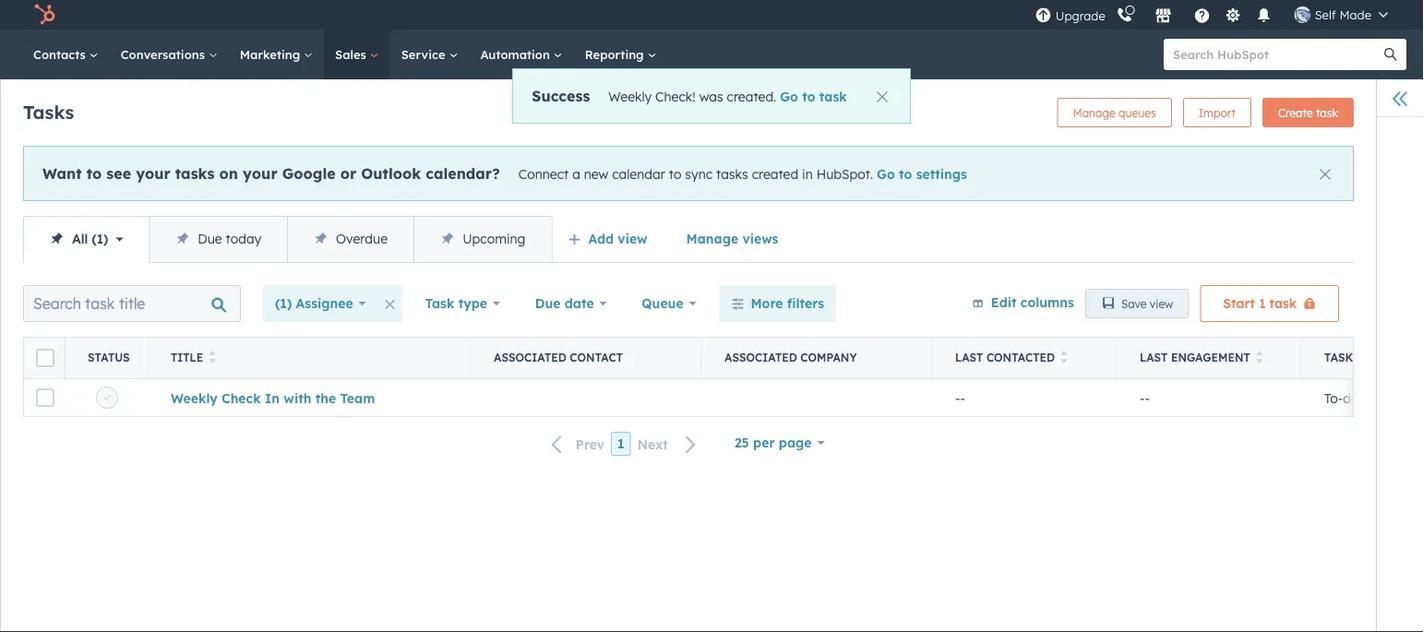 Task type: vqa. For each thing, say whether or not it's contained in the screenshot.
left Manage
yes



Task type: locate. For each thing, give the bounding box(es) containing it.
automation
[[480, 47, 554, 62]]

to left see
[[86, 164, 102, 182]]

0 vertical spatial view
[[618, 231, 648, 247]]

associated
[[494, 351, 567, 365], [725, 351, 798, 365]]

navigation containing all
[[23, 216, 553, 263]]

0 vertical spatial close image
[[877, 91, 888, 102]]

your right "on"
[[243, 164, 278, 182]]

3 press to sort. image from the left
[[1256, 351, 1263, 364]]

task
[[820, 88, 847, 104], [1317, 106, 1339, 120], [1270, 295, 1297, 312]]

1 vertical spatial view
[[1150, 297, 1174, 311]]

press to sort. image right contacted
[[1061, 351, 1068, 364]]

0 horizontal spatial associated
[[494, 351, 567, 365]]

0 horizontal spatial task
[[820, 88, 847, 104]]

1 horizontal spatial last
[[1140, 351, 1168, 365]]

-- down last engagement
[[1140, 390, 1150, 406]]

close image right go to task button
[[877, 91, 888, 102]]

1 press to sort. image from the left
[[209, 351, 216, 364]]

1 horizontal spatial go
[[877, 166, 895, 182]]

Search task title search field
[[23, 285, 241, 322]]

manage views link
[[674, 221, 791, 258]]

0 horizontal spatial task
[[425, 295, 455, 312]]

weekly down reporting link
[[609, 88, 652, 104]]

3 - from the left
[[1140, 390, 1145, 406]]

hubspot image
[[33, 4, 55, 26]]

view right add
[[618, 231, 648, 247]]

0 vertical spatial type
[[459, 295, 487, 312]]

0 horizontal spatial due
[[198, 231, 222, 247]]

manage queues
[[1073, 106, 1157, 120]]

1 vertical spatial task
[[1325, 351, 1354, 365]]

all ( 1 )
[[72, 231, 108, 247]]

queues
[[1119, 106, 1157, 120]]

1 your from the left
[[136, 164, 171, 182]]

press to sort. element for title
[[209, 351, 216, 366]]

view inside add view popup button
[[618, 231, 648, 247]]

create task link
[[1263, 98, 1354, 127]]

1 horizontal spatial due
[[535, 295, 561, 312]]

press to sort. element right contacted
[[1061, 351, 1068, 366]]

associated for associated contact
[[494, 351, 567, 365]]

2 -- from the left
[[1140, 390, 1150, 406]]

weekly inside success alert
[[609, 88, 652, 104]]

type inside 'popup button'
[[459, 295, 487, 312]]

go right "created."
[[780, 88, 799, 104]]

edit columns
[[991, 294, 1075, 310]]

task inside create task 'link'
[[1317, 106, 1339, 120]]

more
[[751, 295, 783, 312]]

columns
[[1021, 294, 1075, 310]]

1 -- from the left
[[956, 390, 966, 406]]

(1)
[[275, 295, 292, 312]]

connect
[[519, 166, 569, 182]]

manage left views at the right of the page
[[686, 231, 739, 247]]

2 vertical spatial task
[[1270, 295, 1297, 312]]

1 horizontal spatial your
[[243, 164, 278, 182]]

to left sync
[[669, 166, 682, 182]]

navigation
[[23, 216, 553, 263]]

0 vertical spatial task
[[425, 295, 455, 312]]

calling icon image
[[1117, 7, 1134, 24]]

)
[[103, 231, 108, 247]]

1 horizontal spatial task
[[1325, 351, 1354, 365]]

0 horizontal spatial go
[[780, 88, 799, 104]]

close image inside success alert
[[877, 91, 888, 102]]

more filters link
[[720, 285, 837, 322]]

last left contacted
[[956, 351, 984, 365]]

due date button
[[523, 285, 619, 322]]

task up hubspot.
[[820, 88, 847, 104]]

sync
[[685, 166, 713, 182]]

1 vertical spatial close image
[[1320, 169, 1331, 180]]

1 horizontal spatial press to sort. element
[[1061, 351, 1068, 366]]

manage inside manage queues link
[[1073, 106, 1116, 120]]

last
[[956, 351, 984, 365], [1140, 351, 1168, 365]]

save view button
[[1086, 289, 1189, 319]]

settings image
[[1225, 8, 1242, 24]]

2 horizontal spatial task
[[1317, 106, 1339, 120]]

go inside 'want to see your tasks on your google or outlook calendar?' alert
[[877, 166, 895, 182]]

your right see
[[136, 164, 171, 182]]

a
[[573, 166, 581, 182]]

the
[[315, 390, 336, 406]]

2 horizontal spatial press to sort. element
[[1256, 351, 1263, 366]]

title
[[171, 351, 203, 365]]

today
[[226, 231, 261, 247]]

create task
[[1279, 106, 1339, 120]]

next
[[638, 436, 668, 452]]

tasks left "on"
[[175, 164, 215, 182]]

0 horizontal spatial press to sort. image
[[209, 351, 216, 364]]

due left today
[[198, 231, 222, 247]]

team
[[340, 390, 375, 406]]

tasks
[[23, 100, 74, 123]]

weekly down title
[[171, 390, 218, 406]]

1 right all
[[97, 231, 103, 247]]

2 horizontal spatial 1
[[1260, 295, 1266, 312]]

tasks right sync
[[717, 166, 749, 182]]

press to sort. image
[[209, 351, 216, 364], [1061, 351, 1068, 364], [1256, 351, 1263, 364]]

1 vertical spatial weekly
[[171, 390, 218, 406]]

contacts
[[33, 47, 89, 62]]

status column header
[[66, 338, 149, 379]]

0 horizontal spatial tasks
[[175, 164, 215, 182]]

1 horizontal spatial --
[[1140, 390, 1150, 406]]

tasks
[[175, 164, 215, 182], [717, 166, 749, 182]]

1 right the prev
[[618, 436, 625, 452]]

assignee
[[296, 295, 353, 312]]

task right create
[[1317, 106, 1339, 120]]

last down save view
[[1140, 351, 1168, 365]]

task right start
[[1270, 295, 1297, 312]]

calendar?
[[426, 164, 500, 182]]

associated down more on the top right
[[725, 351, 798, 365]]

0 vertical spatial task type
[[425, 295, 487, 312]]

upgrade
[[1056, 8, 1106, 24]]

task type
[[425, 295, 487, 312], [1325, 351, 1385, 365]]

edit
[[991, 294, 1017, 310]]

0 vertical spatial weekly
[[609, 88, 652, 104]]

weekly
[[609, 88, 652, 104], [171, 390, 218, 406]]

1 horizontal spatial type
[[1357, 351, 1385, 365]]

start
[[1224, 295, 1256, 312]]

page
[[779, 435, 812, 451]]

1 button
[[611, 432, 631, 456]]

0 horizontal spatial view
[[618, 231, 648, 247]]

25 per page
[[735, 435, 812, 451]]

import
[[1199, 106, 1236, 120]]

associated down due date
[[494, 351, 567, 365]]

0 vertical spatial manage
[[1073, 106, 1116, 120]]

1 vertical spatial due
[[535, 295, 561, 312]]

success alert
[[513, 68, 911, 124]]

1 horizontal spatial associated
[[725, 351, 798, 365]]

0 vertical spatial task
[[820, 88, 847, 104]]

task
[[425, 295, 455, 312], [1325, 351, 1354, 365]]

your
[[136, 164, 171, 182], [243, 164, 278, 182]]

1 horizontal spatial task type
[[1325, 351, 1385, 365]]

0 vertical spatial due
[[198, 231, 222, 247]]

1 horizontal spatial weekly
[[609, 88, 652, 104]]

0 horizontal spatial manage
[[686, 231, 739, 247]]

1 horizontal spatial press to sort. image
[[1061, 351, 1068, 364]]

close image down create task
[[1320, 169, 1331, 180]]

type
[[459, 295, 487, 312], [1357, 351, 1385, 365]]

0 horizontal spatial last
[[956, 351, 984, 365]]

go right hubspot.
[[877, 166, 895, 182]]

connect a new calendar to sync tasks created in hubspot. go to settings
[[519, 166, 967, 182]]

1 horizontal spatial close image
[[1320, 169, 1331, 180]]

0 vertical spatial 1
[[97, 231, 103, 247]]

task type inside 'popup button'
[[425, 295, 487, 312]]

filters
[[787, 295, 825, 312]]

0 horizontal spatial your
[[136, 164, 171, 182]]

0 horizontal spatial close image
[[877, 91, 888, 102]]

marketplaces button
[[1145, 0, 1183, 30]]

1 horizontal spatial 1
[[618, 436, 625, 452]]

type down upcoming link
[[459, 295, 487, 312]]

close image inside 'want to see your tasks on your google or outlook calendar?' alert
[[1320, 169, 1331, 180]]

view right save
[[1150, 297, 1174, 311]]

0 horizontal spatial press to sort. element
[[209, 351, 216, 366]]

due inside popup button
[[535, 295, 561, 312]]

to right "created."
[[803, 88, 816, 104]]

go to task button
[[780, 88, 847, 104]]

ruby anderson image
[[1295, 6, 1312, 23]]

2 associated from the left
[[725, 351, 798, 365]]

manage left queues
[[1073, 106, 1116, 120]]

press to sort. element
[[209, 351, 216, 366], [1061, 351, 1068, 366], [1256, 351, 1263, 366]]

0 horizontal spatial task type
[[425, 295, 487, 312]]

service
[[401, 47, 449, 62]]

0 vertical spatial go
[[780, 88, 799, 104]]

-
[[956, 390, 961, 406], [961, 390, 966, 406], [1140, 390, 1145, 406], [1145, 390, 1150, 406]]

column header
[[24, 338, 66, 379]]

--
[[956, 390, 966, 406], [1140, 390, 1150, 406]]

task up to-do
[[1325, 351, 1354, 365]]

start 1 task
[[1224, 295, 1297, 312]]

2 - from the left
[[961, 390, 966, 406]]

task type down upcoming link
[[425, 295, 487, 312]]

press to sort. image right title
[[209, 351, 216, 364]]

1 - from the left
[[956, 390, 961, 406]]

1 horizontal spatial task
[[1270, 295, 1297, 312]]

menu containing self made
[[1034, 0, 1402, 30]]

0 horizontal spatial weekly
[[171, 390, 218, 406]]

1 inside button
[[618, 436, 625, 452]]

with
[[284, 390, 312, 406]]

was
[[700, 88, 724, 104]]

1 last from the left
[[956, 351, 984, 365]]

manage inside "manage views" "link"
[[686, 231, 739, 247]]

close image
[[877, 91, 888, 102], [1320, 169, 1331, 180]]

1 press to sort. element from the left
[[209, 351, 216, 366]]

3 press to sort. element from the left
[[1256, 351, 1263, 366]]

menu
[[1034, 0, 1402, 30]]

1 vertical spatial go
[[877, 166, 895, 182]]

due left date
[[535, 295, 561, 312]]

1 vertical spatial task
[[1317, 106, 1339, 120]]

0 horizontal spatial --
[[956, 390, 966, 406]]

settings link
[[1222, 5, 1245, 24]]

to-
[[1325, 390, 1344, 406]]

-- down last contacted
[[956, 390, 966, 406]]

more filters
[[751, 295, 825, 312]]

view inside save view button
[[1150, 297, 1174, 311]]

press to sort. image right engagement
[[1256, 351, 1263, 364]]

task inside success alert
[[820, 88, 847, 104]]

task down upcoming link
[[425, 295, 455, 312]]

1 horizontal spatial manage
[[1073, 106, 1116, 120]]

(1) assignee
[[275, 295, 353, 312]]

all
[[72, 231, 88, 247]]

check!
[[656, 88, 696, 104]]

1 vertical spatial manage
[[686, 231, 739, 247]]

help image
[[1194, 8, 1211, 25]]

self made
[[1315, 7, 1372, 22]]

2 press to sort. element from the left
[[1061, 351, 1068, 366]]

outlook
[[361, 164, 421, 182]]

0 horizontal spatial type
[[459, 295, 487, 312]]

save
[[1122, 297, 1147, 311]]

2 horizontal spatial press to sort. image
[[1256, 351, 1263, 364]]

2 press to sort. image from the left
[[1061, 351, 1068, 364]]

manage
[[1073, 106, 1116, 120], [686, 231, 739, 247]]

1
[[97, 231, 103, 247], [1260, 295, 1266, 312], [618, 436, 625, 452]]

reporting link
[[574, 30, 668, 79]]

create
[[1279, 106, 1313, 120]]

2 vertical spatial 1
[[618, 436, 625, 452]]

1 associated from the left
[[494, 351, 567, 365]]

2 last from the left
[[1140, 351, 1168, 365]]

created.
[[727, 88, 777, 104]]

press to sort. element right title
[[209, 351, 216, 366]]

1 vertical spatial 1
[[1260, 295, 1266, 312]]

last for last engagement
[[1140, 351, 1168, 365]]

task inside 'start 1 task' button
[[1270, 295, 1297, 312]]

1 right start
[[1260, 295, 1266, 312]]

view
[[618, 231, 648, 247], [1150, 297, 1174, 311]]

task type up do in the bottom right of the page
[[1325, 351, 1385, 365]]

close image for success
[[877, 91, 888, 102]]

edit columns button
[[972, 291, 1075, 315]]

1 horizontal spatial view
[[1150, 297, 1174, 311]]

type up do in the bottom right of the page
[[1357, 351, 1385, 365]]

press to sort. element right engagement
[[1256, 351, 1263, 366]]



Task type: describe. For each thing, give the bounding box(es) containing it.
reporting
[[585, 47, 648, 62]]

manage views
[[686, 231, 779, 247]]

queue button
[[630, 285, 709, 322]]

manage for manage queues
[[1073, 106, 1116, 120]]

due today
[[198, 231, 261, 247]]

0 horizontal spatial 1
[[97, 231, 103, 247]]

notifications button
[[1249, 0, 1280, 30]]

to inside success alert
[[803, 88, 816, 104]]

on
[[219, 164, 238, 182]]

company
[[801, 351, 857, 365]]

2 your from the left
[[243, 164, 278, 182]]

associated for associated company
[[725, 351, 798, 365]]

want to see your tasks on your google or outlook calendar?
[[42, 164, 500, 182]]

queue
[[642, 295, 684, 312]]

25
[[735, 435, 750, 451]]

calendar
[[612, 166, 666, 182]]

want to see your tasks on your google or outlook calendar? alert
[[23, 146, 1354, 201]]

due for due today
[[198, 231, 222, 247]]

prev
[[576, 436, 605, 452]]

do
[[1344, 390, 1359, 406]]

start 1 task button
[[1201, 285, 1340, 322]]

associated company column header
[[703, 338, 933, 379]]

upcoming
[[463, 231, 526, 247]]

press to sort. image for last contacted
[[1061, 351, 1068, 364]]

upcoming link
[[414, 217, 552, 262]]

add
[[589, 231, 614, 247]]

created
[[752, 166, 799, 182]]

press to sort. image for title
[[209, 351, 216, 364]]

last for last contacted
[[956, 351, 984, 365]]

sales
[[335, 47, 370, 62]]

task inside 'popup button'
[[425, 295, 455, 312]]

prev button
[[541, 432, 611, 457]]

contacts link
[[22, 30, 110, 79]]

associated contact column header
[[472, 338, 703, 379]]

1 vertical spatial task type
[[1325, 351, 1385, 365]]

go to settings link
[[877, 166, 967, 182]]

associated contact
[[494, 351, 623, 365]]

sales link
[[324, 30, 390, 79]]

overdue link
[[287, 217, 414, 262]]

due today link
[[149, 217, 287, 262]]

(
[[92, 231, 97, 247]]

close image for want to see your tasks on your google or outlook calendar?
[[1320, 169, 1331, 180]]

in
[[265, 390, 280, 406]]

to left 'settings'
[[899, 166, 913, 182]]

or
[[340, 164, 357, 182]]

add view button
[[556, 221, 663, 258]]

views
[[743, 231, 779, 247]]

press to sort. element for last engagement
[[1256, 351, 1263, 366]]

success
[[532, 86, 590, 105]]

due for due date
[[535, 295, 561, 312]]

task status: not completed image
[[103, 395, 111, 402]]

due date
[[535, 295, 594, 312]]

settings
[[917, 166, 967, 182]]

manage queues link
[[1058, 98, 1172, 127]]

view for save view
[[1150, 297, 1174, 311]]

view for add view
[[618, 231, 648, 247]]

1 horizontal spatial tasks
[[717, 166, 749, 182]]

press to sort. image for last engagement
[[1256, 351, 1263, 364]]

marketing link
[[229, 30, 324, 79]]

notifications image
[[1256, 8, 1273, 25]]

1 vertical spatial type
[[1357, 351, 1385, 365]]

import link
[[1183, 98, 1252, 127]]

(1) assignee button
[[263, 285, 378, 322]]

task type button
[[413, 285, 512, 322]]

weekly for weekly check! was created. go to task
[[609, 88, 652, 104]]

Search HubSpot search field
[[1164, 39, 1390, 70]]

1 inside button
[[1260, 295, 1266, 312]]

overdue
[[336, 231, 388, 247]]

hubspot.
[[817, 166, 874, 182]]

marketing
[[240, 47, 304, 62]]

in
[[802, 166, 813, 182]]

contacted
[[987, 351, 1055, 365]]

last contacted
[[956, 351, 1055, 365]]

upgrade image
[[1036, 8, 1052, 24]]

search button
[[1376, 39, 1407, 70]]

search image
[[1385, 48, 1398, 61]]

self
[[1315, 7, 1337, 22]]

check
[[222, 390, 261, 406]]

go inside success alert
[[780, 88, 799, 104]]

pagination navigation
[[541, 432, 708, 457]]

automation link
[[469, 30, 574, 79]]

per
[[753, 435, 775, 451]]

manage for manage views
[[686, 231, 739, 247]]

weekly check in with the team button
[[171, 390, 375, 406]]

want
[[42, 164, 82, 182]]

hubspot link
[[22, 4, 69, 26]]

to-do
[[1325, 390, 1359, 406]]

tasks banner
[[23, 92, 1354, 127]]

service link
[[390, 30, 469, 79]]

4 - from the left
[[1145, 390, 1150, 406]]

engagement
[[1172, 351, 1251, 365]]

marketplaces image
[[1156, 8, 1172, 25]]

press to sort. element for last contacted
[[1061, 351, 1068, 366]]

next button
[[631, 432, 708, 457]]

self made button
[[1284, 0, 1400, 30]]

conversations link
[[110, 30, 229, 79]]

weekly check in with the team
[[171, 390, 375, 406]]

contact
[[570, 351, 623, 365]]

status
[[88, 351, 130, 365]]

conversations
[[121, 47, 208, 62]]

help button
[[1187, 0, 1218, 30]]

weekly for weekly check in with the team
[[171, 390, 218, 406]]

last engagement
[[1140, 351, 1251, 365]]



